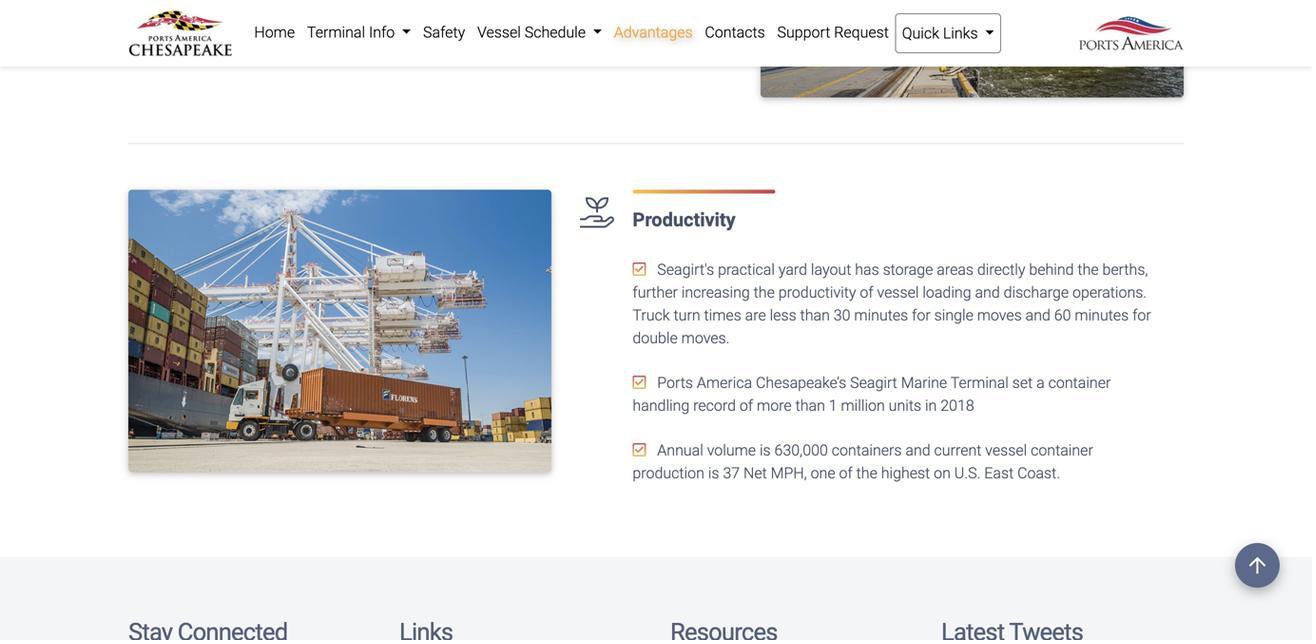 Task type: locate. For each thing, give the bounding box(es) containing it.
0 vertical spatial a
[[457, 0, 465, 5]]

1 horizontal spatial terminal
[[951, 374, 1009, 392]]

check square image
[[633, 375, 646, 390], [633, 442, 646, 458]]

1 vertical spatial check square image
[[633, 442, 646, 458]]

in
[[926, 397, 937, 415]]

minutes right 30
[[855, 306, 909, 324]]

is
[[760, 441, 771, 459], [709, 464, 720, 482]]

less
[[770, 306, 797, 324]]

2 minutes from the left
[[1075, 306, 1129, 324]]

of left more
[[740, 397, 754, 415]]

impressive
[[630, 10, 702, 28]]

0 horizontal spatial is
[[709, 464, 720, 482]]

net
[[744, 464, 767, 482]]

0 horizontal spatial minutes
[[855, 306, 909, 324]]

and inside in january 2013 the new berth 4 with a 50 foot draft, 1,200-linear-foot became fully operational ahead of schedule and under budget. this impressive new dock can handle 14,000 - teu vessels.
[[473, 10, 498, 28]]

berth
[[373, 0, 409, 5]]

support
[[778, 23, 831, 41]]

0 vertical spatial than
[[801, 306, 830, 324]]

new
[[342, 0, 369, 5], [181, 33, 209, 51]]

check square image left in
[[181, 0, 194, 4]]

1 horizontal spatial new
[[342, 0, 369, 5]]

the inside annual volume is 630,000 containers and current vessel container production is 37 net mph, one of the highest on u.s. east coast.
[[857, 464, 878, 482]]

container inside annual volume is 630,000 containers and current vessel container production is 37 net mph, one of the highest on u.s. east coast.
[[1031, 441, 1094, 459]]

check square image up further
[[633, 262, 646, 277]]

than left 1
[[796, 397, 826, 415]]

37
[[723, 464, 740, 482]]

of down the has
[[860, 283, 874, 302]]

the down containers
[[857, 464, 878, 482]]

ports
[[658, 374, 694, 392]]

vessel inside seagirt's practical yard layout has storage areas directly behind the berths, further increasing the productivity of vessel loading and discharge                                 operations. truck turn times are less than 30 minutes for single moves and 60 minutes for double moves.
[[878, 283, 919, 302]]

of down berth
[[393, 10, 406, 28]]

vessel
[[878, 283, 919, 302], [986, 441, 1028, 459]]

than inside seagirt's practical yard layout has storage areas directly behind the berths, further increasing the productivity of vessel loading and discharge                                 operations. truck turn times are less than 30 minutes for single moves and 60 minutes for double moves.
[[801, 306, 830, 324]]

1 horizontal spatial minutes
[[1075, 306, 1129, 324]]

america
[[697, 374, 753, 392]]

minutes down the operations.
[[1075, 306, 1129, 324]]

vessel schedule link
[[471, 13, 608, 51]]

with
[[425, 0, 453, 5]]

this
[[597, 10, 626, 28]]

check square image
[[181, 0, 194, 4], [633, 262, 646, 277]]

1 horizontal spatial is
[[760, 441, 771, 459]]

1 vertical spatial vessel
[[986, 441, 1028, 459]]

links
[[944, 24, 979, 42]]

terminal info
[[307, 23, 399, 41]]

check square image up production
[[633, 442, 646, 458]]

vessel down storage at the top right of the page
[[878, 283, 919, 302]]

14,000
[[325, 33, 370, 51]]

0 vertical spatial terminal
[[307, 23, 365, 41]]

the
[[317, 0, 338, 5], [1078, 261, 1099, 279], [754, 283, 775, 302], [857, 464, 878, 482]]

0 horizontal spatial a
[[457, 0, 465, 5]]

1 vertical spatial container
[[1031, 441, 1094, 459]]

1 horizontal spatial for
[[1133, 306, 1152, 324]]

foot
[[489, 0, 516, 5], [640, 0, 666, 5]]

quick links link
[[895, 13, 1002, 53]]

check square image for seagirt's practical yard layout has storage areas directly behind the berths, further increasing the productivity of vessel loading and discharge                                 operations. truck turn times are less than 30 minutes for single moves and 60 minutes for double moves.
[[633, 262, 646, 277]]

of
[[393, 10, 406, 28], [860, 283, 874, 302], [740, 397, 754, 415], [840, 464, 853, 482]]

seagirt
[[851, 374, 898, 392]]

has
[[855, 261, 880, 279]]

new down became
[[181, 33, 209, 51]]

u.s.
[[955, 464, 981, 482]]

of inside ports america chesapeake's seagirt marine terminal set a container handling record of more than 1 million units in 2018
[[740, 397, 754, 415]]

go to top image
[[1236, 543, 1281, 588]]

1 horizontal spatial vessel
[[986, 441, 1028, 459]]

and down 50
[[473, 10, 498, 28]]

0 horizontal spatial new
[[181, 33, 209, 51]]

dock
[[213, 33, 245, 51]]

vessel up east
[[986, 441, 1028, 459]]

for left single at the right
[[912, 306, 931, 324]]

is up net
[[760, 441, 771, 459]]

0 vertical spatial check square image
[[633, 375, 646, 390]]

january
[[222, 0, 276, 5]]

under
[[502, 10, 540, 28]]

2 check square image from the top
[[633, 442, 646, 458]]

1 horizontal spatial check square image
[[633, 262, 646, 277]]

50
[[469, 0, 485, 5]]

support request
[[778, 23, 889, 41]]

handle
[[277, 33, 321, 51]]

annual volume is 630,000 containers and current vessel container production is 37 net mph, one of the highest on u.s. east coast.
[[633, 441, 1094, 482]]

1,200-
[[558, 0, 599, 5]]

check square image up handling
[[633, 375, 646, 390]]

and up highest
[[906, 441, 931, 459]]

current
[[935, 441, 982, 459]]

a right the set
[[1037, 374, 1045, 392]]

4
[[413, 0, 421, 5]]

2 foot from the left
[[640, 0, 666, 5]]

east
[[985, 464, 1014, 482]]

for down the operations.
[[1133, 306, 1152, 324]]

set
[[1013, 374, 1033, 392]]

0 horizontal spatial foot
[[489, 0, 516, 5]]

coast.
[[1018, 464, 1061, 482]]

30
[[834, 306, 851, 324]]

annual
[[658, 441, 704, 459]]

1 foot from the left
[[489, 0, 516, 5]]

ports america chesapeake's seagirt marine terminal set a container handling record of more than 1 million units in 2018
[[633, 374, 1111, 415]]

1 vertical spatial terminal
[[951, 374, 1009, 392]]

0 vertical spatial container
[[1049, 374, 1111, 392]]

marine
[[902, 374, 948, 392]]

is left 37
[[709, 464, 720, 482]]

0 vertical spatial check square image
[[181, 0, 194, 4]]

new up ahead
[[342, 0, 369, 5]]

0 horizontal spatial terminal
[[307, 23, 365, 41]]

on
[[934, 464, 951, 482]]

can
[[249, 33, 273, 51]]

0 horizontal spatial check square image
[[181, 0, 194, 4]]

0 horizontal spatial for
[[912, 306, 931, 324]]

areas
[[937, 261, 974, 279]]

0 vertical spatial new
[[342, 0, 369, 5]]

info
[[369, 23, 395, 41]]

vessel inside annual volume is 630,000 containers and current vessel container production is 37 net mph, one of the highest on u.s. east coast.
[[986, 441, 1028, 459]]

container up coast.
[[1031, 441, 1094, 459]]

handling
[[633, 397, 690, 415]]

productivity
[[779, 283, 857, 302]]

630,000
[[775, 441, 828, 459]]

the up operational
[[317, 0, 338, 5]]

budget.
[[544, 10, 594, 28]]

0 horizontal spatial vessel
[[878, 283, 919, 302]]

single
[[935, 306, 974, 324]]

1 horizontal spatial a
[[1037, 374, 1045, 392]]

a left 50
[[457, 0, 465, 5]]

foot up "under"
[[489, 0, 516, 5]]

vessel schedule
[[478, 23, 590, 41]]

moves
[[978, 306, 1022, 324]]

of right one
[[840, 464, 853, 482]]

terminal
[[307, 23, 365, 41], [951, 374, 1009, 392]]

foot up impressive
[[640, 0, 666, 5]]

1 vertical spatial than
[[796, 397, 826, 415]]

advantages link
[[608, 13, 699, 51]]

0 vertical spatial vessel
[[878, 283, 919, 302]]

container inside ports america chesapeake's seagirt marine terminal set a container handling record of more than 1 million units in 2018
[[1049, 374, 1111, 392]]

0 vertical spatial is
[[760, 441, 771, 459]]

1 vertical spatial a
[[1037, 374, 1045, 392]]

than
[[801, 306, 830, 324], [796, 397, 826, 415]]

1 vertical spatial check square image
[[633, 262, 646, 277]]

1 check square image from the top
[[633, 375, 646, 390]]

loading
[[923, 283, 972, 302]]

2 for from the left
[[1133, 306, 1152, 324]]

container right the set
[[1049, 374, 1111, 392]]

than down productivity on the top
[[801, 306, 830, 324]]

minutes
[[855, 306, 909, 324], [1075, 306, 1129, 324]]

1 horizontal spatial foot
[[640, 0, 666, 5]]

than inside ports america chesapeake's seagirt marine terminal set a container handling record of more than 1 million units in 2018
[[796, 397, 826, 415]]



Task type: vqa. For each thing, say whether or not it's contained in the screenshot.
the lbs. to the left
no



Task type: describe. For each thing, give the bounding box(es) containing it.
container for annual volume is 630,000 containers and current vessel container production is 37 net mph, one of the highest on u.s. east coast.
[[1031, 441, 1094, 459]]

support request link
[[772, 13, 895, 51]]

vessels.
[[413, 33, 466, 51]]

containers
[[832, 441, 902, 459]]

more
[[757, 397, 792, 415]]

further
[[633, 283, 678, 302]]

2018
[[941, 397, 975, 415]]

turn
[[674, 306, 701, 324]]

directly
[[978, 261, 1026, 279]]

productivity image
[[128, 190, 552, 473]]

storage
[[883, 261, 934, 279]]

quick links
[[903, 24, 982, 42]]

and up moves
[[976, 283, 1001, 302]]

home link
[[248, 13, 301, 51]]

layout
[[811, 261, 852, 279]]

1 vertical spatial new
[[181, 33, 209, 51]]

advantages
[[614, 23, 693, 41]]

teu
[[381, 33, 409, 51]]

a inside in january 2013 the new berth 4 with a 50 foot draft, 1,200-linear-foot became fully operational ahead of schedule and under budget. this impressive new dock can handle 14,000 - teu vessels.
[[457, 0, 465, 5]]

times
[[704, 306, 742, 324]]

2013
[[279, 0, 313, 5]]

highest
[[882, 464, 931, 482]]

1
[[829, 397, 838, 415]]

safety
[[423, 23, 465, 41]]

one
[[811, 464, 836, 482]]

the up the operations.
[[1078, 261, 1099, 279]]

seagirt's practical yard layout has storage areas directly behind the berths, further increasing the productivity of vessel loading and discharge                                 operations. truck turn times are less than 30 minutes for single moves and 60 minutes for double moves.
[[633, 261, 1152, 347]]

schedule
[[525, 23, 586, 41]]

increasing
[[682, 283, 750, 302]]

-
[[374, 33, 378, 51]]

of inside in january 2013 the new berth 4 with a 50 foot draft, 1,200-linear-foot became fully operational ahead of schedule and under budget. this impressive new dock can handle 14,000 - teu vessels.
[[393, 10, 406, 28]]

units
[[889, 397, 922, 415]]

linear-
[[599, 0, 640, 5]]

operational
[[270, 10, 344, 28]]

container for ports america chesapeake's seagirt marine terminal set a container handling record of more than 1 million units in 2018
[[1049, 374, 1111, 392]]

quick
[[903, 24, 940, 42]]

check square image for ports america chesapeake's seagirt marine terminal set a container handling record of more than 1 million units in 2018
[[633, 375, 646, 390]]

and down discharge
[[1026, 306, 1051, 324]]

the up are
[[754, 283, 775, 302]]

seagirt's
[[658, 261, 715, 279]]

of inside annual volume is 630,000 containers and current vessel container production is 37 net mph, one of the highest on u.s. east coast.
[[840, 464, 853, 482]]

berths,
[[1103, 261, 1149, 279]]

fully
[[238, 10, 266, 28]]

yard
[[779, 261, 808, 279]]

check square image for in january 2013 the new berth 4 with a 50 foot draft, 1,200-linear-foot became fully operational ahead of schedule and under budget. this impressive new dock can handle 14,000 - teu vessels.
[[181, 0, 194, 4]]

schedule
[[410, 10, 470, 28]]

contacts link
[[699, 13, 772, 51]]

behind
[[1030, 261, 1075, 279]]

of inside seagirt's practical yard layout has storage areas directly behind the berths, further increasing the productivity of vessel loading and discharge                                 operations. truck turn times are less than 30 minutes for single moves and 60 minutes for double moves.
[[860, 283, 874, 302]]

in
[[206, 0, 218, 5]]

in january 2013 the new berth 4 with a 50 foot draft, 1,200-linear-foot became fully operational ahead of schedule and under budget. this impressive new dock can handle 14,000 - teu vessels.
[[181, 0, 702, 51]]

became
[[181, 10, 235, 28]]

operations.
[[1073, 283, 1147, 302]]

terminal inside ports america chesapeake's seagirt marine terminal set a container handling record of more than 1 million units in 2018
[[951, 374, 1009, 392]]

record
[[694, 397, 736, 415]]

practical
[[718, 261, 775, 279]]

moves.
[[682, 329, 730, 347]]

request
[[835, 23, 889, 41]]

1 vertical spatial is
[[709, 464, 720, 482]]

million
[[841, 397, 885, 415]]

draft,
[[520, 0, 554, 5]]

the inside in january 2013 the new berth 4 with a 50 foot draft, 1,200-linear-foot became fully operational ahead of schedule and under budget. this impressive new dock can handle 14,000 - teu vessels.
[[317, 0, 338, 5]]

terminal info link
[[301, 13, 417, 51]]

productivity
[[633, 209, 736, 231]]

safety link
[[417, 13, 471, 51]]

double
[[633, 329, 678, 347]]

mph,
[[771, 464, 807, 482]]

terminal inside terminal info link
[[307, 23, 365, 41]]

check square image for annual volume is 630,000 containers and current vessel container production is 37 net mph, one of the highest on u.s. east coast.
[[633, 442, 646, 458]]

vessel
[[478, 23, 521, 41]]

contacts
[[705, 23, 766, 41]]

volume
[[708, 441, 756, 459]]

truck
[[633, 306, 670, 324]]

60
[[1055, 306, 1072, 324]]

discharge
[[1004, 283, 1069, 302]]

chesapeake's
[[756, 374, 847, 392]]

production
[[633, 464, 705, 482]]

a inside ports america chesapeake's seagirt marine terminal set a container handling record of more than 1 million units in 2018
[[1037, 374, 1045, 392]]

home
[[254, 23, 295, 41]]

ahead
[[348, 10, 389, 28]]

are
[[746, 306, 767, 324]]

and inside annual volume is 630,000 containers and current vessel container production is 37 net mph, one of the highest on u.s. east coast.
[[906, 441, 931, 459]]

1 for from the left
[[912, 306, 931, 324]]

1 minutes from the left
[[855, 306, 909, 324]]



